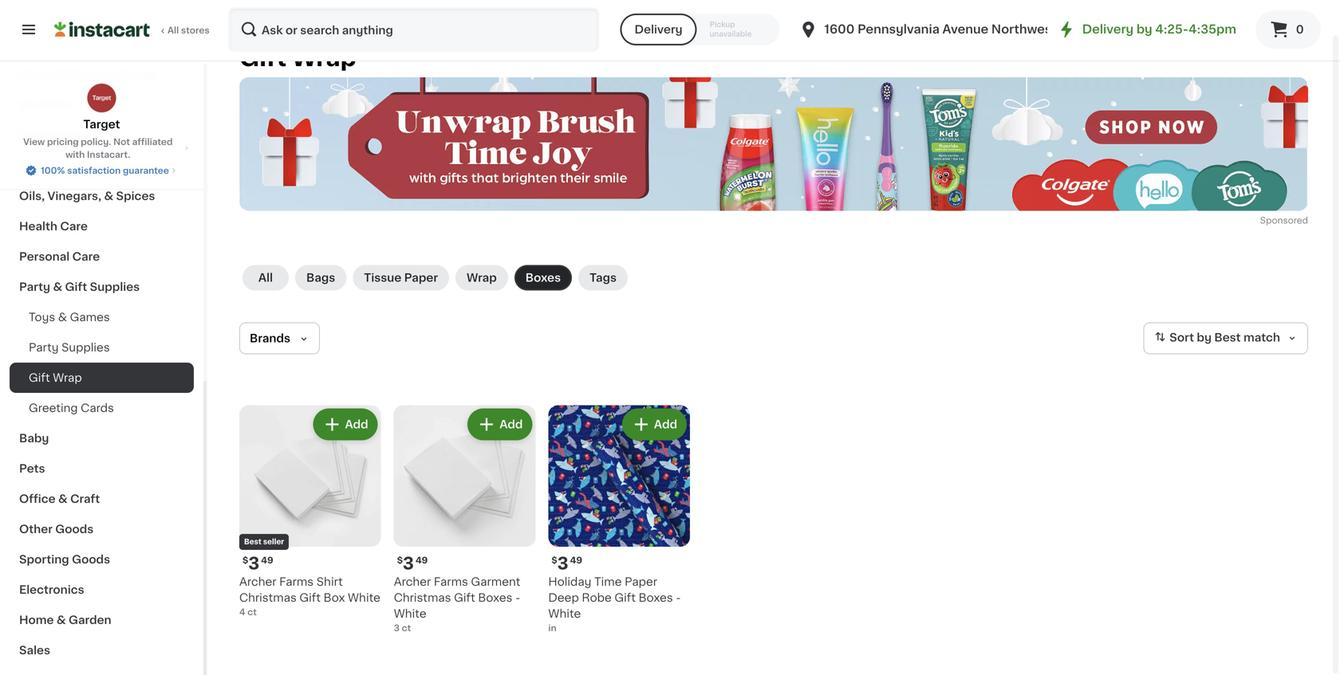 Task type: describe. For each thing, give the bounding box(es) containing it.
health care
[[19, 221, 88, 232]]

& for games
[[58, 312, 67, 323]]

service type group
[[620, 16, 780, 48]]

1600 pennsylvania avenue northwest button
[[799, 10, 1057, 54]]

archer farms garment christmas gift boxes - white 3 ct
[[394, 579, 520, 636]]

& for garden
[[57, 615, 66, 626]]

delivery by 4:25-4:35pm link
[[1057, 22, 1237, 41]]

farms for garment
[[434, 579, 468, 591]]

4:25-
[[1156, 26, 1189, 37]]

cards
[[81, 403, 114, 414]]

household
[[19, 130, 82, 141]]

with
[[65, 150, 85, 159]]

$ 3 49 for archer farms shirt christmas gift box white
[[243, 558, 273, 575]]

goods for canned
[[67, 69, 105, 81]]

goods for sporting
[[72, 554, 110, 566]]

$ 3 49 for archer farms garment christmas gift boxes - white
[[397, 558, 428, 575]]

sporting goods link
[[10, 545, 194, 575]]

other goods link
[[10, 515, 194, 545]]

all link
[[243, 268, 289, 293]]

match
[[1244, 335, 1280, 346]]

greeting cards
[[29, 403, 114, 414]]

shirt
[[317, 579, 343, 591]]

oils,
[[19, 191, 45, 202]]

greeting cards link
[[10, 393, 194, 424]]

$ for holiday time paper deep robe gift boxes - white
[[552, 559, 557, 568]]

brands
[[250, 335, 290, 347]]

by for delivery
[[1137, 26, 1153, 37]]

0 horizontal spatial paper
[[404, 275, 438, 286]]

bags link
[[295, 268, 346, 293]]

4:35pm
[[1189, 26, 1237, 37]]

0
[[1296, 26, 1304, 37]]

pets
[[19, 464, 45, 475]]

3 inside archer farms garment christmas gift boxes - white 3 ct
[[394, 627, 400, 636]]

home & garden
[[19, 615, 111, 626]]

boxes link
[[514, 268, 572, 293]]

sporting goods
[[19, 554, 110, 566]]

archer for archer farms shirt christmas gift box white
[[239, 579, 276, 591]]

toys & games link
[[10, 302, 194, 333]]

$ 3 49 for holiday time paper deep robe gift boxes - white
[[552, 558, 582, 575]]

canned goods & soups
[[19, 69, 156, 81]]

nsored
[[1278, 219, 1308, 227]]

100% satisfaction guarantee button
[[25, 161, 179, 177]]

greeting
[[29, 403, 78, 414]]

all for all stores
[[168, 28, 179, 37]]

view pricing policy. not affiliated with instacart.
[[23, 138, 173, 159]]

49 for holiday time paper deep robe gift boxes - white
[[570, 559, 582, 568]]

other goods
[[19, 524, 94, 535]]

100%
[[41, 166, 65, 175]]

1 horizontal spatial gift wrap
[[239, 49, 356, 72]]

sort
[[1170, 335, 1194, 346]]

1600
[[825, 26, 855, 37]]

holiday
[[548, 579, 592, 591]]

boxes inside holiday time paper deep robe gift boxes - white in
[[639, 595, 673, 607]]

paper inside holiday time paper deep robe gift boxes - white in
[[625, 579, 657, 591]]

brands button
[[239, 325, 320, 357]]

view
[[23, 138, 45, 146]]

garden
[[69, 615, 111, 626]]

tissue
[[364, 275, 402, 286]]

holiday time paper deep robe gift boxes - white in
[[548, 579, 681, 636]]

baking
[[19, 160, 59, 172]]

other
[[19, 524, 53, 535]]

tissue paper link
[[353, 268, 449, 293]]

2 product group from the left
[[394, 408, 536, 638]]

3 product group from the left
[[548, 408, 690, 638]]

affiliated
[[132, 138, 173, 146]]

guarantee
[[123, 166, 169, 175]]

craft
[[70, 494, 100, 505]]

oils, vinegars, & spices link
[[10, 181, 194, 211]]

white inside archer farms shirt christmas gift box white 4 ct
[[348, 595, 380, 607]]

pets link
[[10, 454, 194, 484]]

home
[[19, 615, 54, 626]]

party supplies
[[29, 342, 110, 353]]

satisfaction
[[67, 166, 121, 175]]

household link
[[10, 120, 194, 151]]

soups
[[120, 69, 156, 81]]

baby
[[19, 433, 49, 444]]

essentials
[[61, 160, 120, 172]]

personal
[[19, 251, 70, 262]]

gift wrap link
[[10, 363, 194, 393]]

& for craft
[[58, 494, 68, 505]]

view pricing policy. not affiliated with instacart. link
[[13, 136, 191, 161]]

white inside archer farms garment christmas gift boxes - white 3 ct
[[394, 611, 427, 622]]

office & craft
[[19, 494, 100, 505]]

- inside holiday time paper deep robe gift boxes - white in
[[676, 595, 681, 607]]

delivery for delivery by 4:25-4:35pm
[[1082, 26, 1134, 37]]

gift inside archer farms shirt christmas gift box white 4 ct
[[299, 595, 321, 607]]

time
[[594, 579, 622, 591]]

spices
[[116, 191, 155, 202]]

target logo image
[[87, 83, 117, 113]]

instacart logo image
[[54, 22, 150, 41]]

baking essentials link
[[10, 151, 194, 181]]

garment
[[471, 579, 520, 591]]

not
[[113, 138, 130, 146]]

tissue paper
[[364, 275, 438, 286]]

vinegars,
[[48, 191, 101, 202]]

wrap link
[[456, 268, 508, 293]]

tags link
[[579, 268, 628, 293]]

boxes inside archer farms garment christmas gift boxes - white 3 ct
[[478, 595, 513, 607]]

health care link
[[10, 211, 194, 242]]

northwest
[[992, 26, 1057, 37]]

electronics link
[[10, 575, 194, 606]]

& for gift
[[53, 282, 62, 293]]

gift inside "link"
[[65, 282, 87, 293]]

toys
[[29, 312, 55, 323]]

best for best match
[[1215, 335, 1241, 346]]

0 button
[[1256, 13, 1321, 51]]



Task type: locate. For each thing, give the bounding box(es) containing it.
2 horizontal spatial product group
[[548, 408, 690, 638]]

add for garment
[[500, 422, 523, 433]]

ct inside archer farms garment christmas gift boxes - white 3 ct
[[402, 627, 411, 636]]

0 vertical spatial wrap
[[292, 49, 356, 72]]

add for shirt
[[345, 422, 368, 433]]

party for party & gift supplies
[[19, 282, 50, 293]]

pennsylvania
[[858, 26, 940, 37]]

best left match
[[1215, 335, 1241, 346]]

0 horizontal spatial by
[[1137, 26, 1153, 37]]

gift wrap
[[239, 49, 356, 72], [29, 373, 82, 384]]

0 horizontal spatial $
[[243, 559, 248, 568]]

add button for paper
[[624, 413, 685, 442]]

instacart.
[[87, 150, 130, 159]]

best for best seller
[[244, 541, 262, 549]]

care for personal care
[[72, 251, 100, 262]]

0 vertical spatial care
[[60, 221, 88, 232]]

supplies down the games
[[62, 342, 110, 353]]

delivery inside button
[[635, 26, 683, 37]]

1 - from the left
[[515, 595, 520, 607]]

2 horizontal spatial 49
[[570, 559, 582, 568]]

2 - from the left
[[676, 595, 681, 607]]

product group
[[239, 408, 381, 622], [394, 408, 536, 638], [548, 408, 690, 638]]

bags
[[306, 275, 335, 286]]

archer farms shirt christmas gift box white 4 ct
[[239, 579, 380, 620]]

0 vertical spatial party
[[19, 282, 50, 293]]

seller
[[263, 541, 284, 549]]

0 horizontal spatial -
[[515, 595, 520, 607]]

49 up archer farms garment christmas gift boxes - white 3 ct
[[416, 559, 428, 568]]

ct inside archer farms shirt christmas gift box white 4 ct
[[248, 611, 257, 620]]

3
[[248, 558, 259, 575], [403, 558, 414, 575], [557, 558, 569, 575], [394, 627, 400, 636]]

1 archer from the left
[[239, 579, 276, 591]]

all
[[168, 28, 179, 37], [258, 275, 273, 286]]

electronics
[[19, 585, 84, 596]]

delivery for delivery
[[635, 26, 683, 37]]

1 horizontal spatial $ 3 49
[[397, 558, 428, 575]]

1 horizontal spatial christmas
[[394, 595, 451, 607]]

boxes right robe
[[639, 595, 673, 607]]

0 horizontal spatial wrap
[[53, 373, 82, 384]]

archer inside archer farms shirt christmas gift box white 4 ct
[[239, 579, 276, 591]]

1 horizontal spatial 49
[[416, 559, 428, 568]]

0 vertical spatial supplies
[[90, 282, 140, 293]]

add for paper
[[654, 422, 677, 433]]

0 horizontal spatial christmas
[[239, 595, 297, 607]]

3 $ 3 49 from the left
[[552, 558, 582, 575]]

2 christmas from the left
[[394, 595, 451, 607]]

goods up target logo
[[67, 69, 105, 81]]

robe
[[582, 595, 612, 607]]

christmas inside archer farms garment christmas gift boxes - white 3 ct
[[394, 595, 451, 607]]

christmas
[[239, 595, 297, 607], [394, 595, 451, 607]]

gift inside archer farms garment christmas gift boxes - white 3 ct
[[454, 595, 475, 607]]

farms inside archer farms garment christmas gift boxes - white 3 ct
[[434, 579, 468, 591]]

breakfast link
[[10, 90, 194, 120]]

christmas for white
[[394, 595, 451, 607]]

1 vertical spatial supplies
[[62, 342, 110, 353]]

3 for archer farms garment christmas gift boxes - white
[[403, 558, 414, 575]]

christmas inside archer farms shirt christmas gift box white 4 ct
[[239, 595, 297, 607]]

baby link
[[10, 424, 194, 454]]

0 vertical spatial best
[[1215, 335, 1241, 346]]

1 horizontal spatial $
[[397, 559, 403, 568]]

1 horizontal spatial -
[[676, 595, 681, 607]]

& right home
[[57, 615, 66, 626]]

1 vertical spatial goods
[[55, 524, 94, 535]]

wrap
[[292, 49, 356, 72], [467, 275, 497, 286], [53, 373, 82, 384]]

0 horizontal spatial boxes
[[478, 595, 513, 607]]

all stores
[[168, 28, 210, 37]]

49 for archer farms garment christmas gift boxes - white
[[416, 559, 428, 568]]

0 vertical spatial goods
[[67, 69, 105, 81]]

1 horizontal spatial product group
[[394, 408, 536, 638]]

sporting
[[19, 554, 69, 566]]

3 for holiday time paper deep robe gift boxes - white
[[557, 558, 569, 575]]

2 horizontal spatial wrap
[[467, 275, 497, 286]]

1 horizontal spatial paper
[[625, 579, 657, 591]]

baking essentials
[[19, 160, 120, 172]]

party & gift supplies
[[19, 282, 140, 293]]

farms left shirt at the bottom left of the page
[[279, 579, 314, 591]]

4
[[239, 611, 245, 620]]

policy.
[[81, 138, 111, 146]]

& right toys
[[58, 312, 67, 323]]

pricing
[[47, 138, 79, 146]]

1 $ from the left
[[243, 559, 248, 568]]

1 horizontal spatial wrap
[[292, 49, 356, 72]]

1 vertical spatial gift wrap
[[29, 373, 82, 384]]

2 vertical spatial wrap
[[53, 373, 82, 384]]

$ 3 49 up archer farms garment christmas gift boxes - white 3 ct
[[397, 558, 428, 575]]

Best match Sort by field
[[1143, 325, 1308, 357]]

boxes left the 'tags'
[[526, 275, 561, 286]]

by for sort
[[1197, 335, 1212, 346]]

1 horizontal spatial delivery
[[1082, 26, 1134, 37]]

& inside 'link'
[[58, 312, 67, 323]]

1 horizontal spatial by
[[1197, 335, 1212, 346]]

all for all
[[258, 275, 273, 286]]

$ down best seller
[[243, 559, 248, 568]]

breakfast
[[19, 100, 75, 111]]

sort by
[[1170, 335, 1212, 346]]

deep
[[548, 595, 579, 607]]

target
[[83, 119, 120, 130]]

3 $ from the left
[[552, 559, 557, 568]]

best
[[1215, 335, 1241, 346], [244, 541, 262, 549]]

0 horizontal spatial delivery
[[635, 26, 683, 37]]

2 49 from the left
[[416, 559, 428, 568]]

goods up electronics link
[[72, 554, 110, 566]]

by left '4:25-'
[[1137, 26, 1153, 37]]

2 add from the left
[[500, 422, 523, 433]]

& down 100% satisfaction guarantee on the left of the page
[[104, 191, 113, 202]]

party supplies link
[[10, 333, 194, 363]]

0 horizontal spatial all
[[168, 28, 179, 37]]

49
[[261, 559, 273, 568], [416, 559, 428, 568], [570, 559, 582, 568]]

None search field
[[228, 10, 600, 54]]

paper right tissue
[[404, 275, 438, 286]]

party inside "party & gift supplies" "link"
[[19, 282, 50, 293]]

1 horizontal spatial best
[[1215, 335, 1241, 346]]

& left soups
[[108, 69, 117, 81]]

by inside field
[[1197, 335, 1212, 346]]

• sponsored: unwrap brush time joy with gifts that brighten their smile. shop now. image
[[239, 80, 1308, 213]]

white
[[348, 595, 380, 607], [394, 611, 427, 622], [548, 611, 581, 622]]

1 horizontal spatial all
[[258, 275, 273, 286]]

ct
[[248, 611, 257, 620], [402, 627, 411, 636]]

farms for shirt
[[279, 579, 314, 591]]

oils, vinegars, & spices
[[19, 191, 155, 202]]

all left 'stores' on the top of the page
[[168, 28, 179, 37]]

1 vertical spatial care
[[72, 251, 100, 262]]

add button for shirt
[[315, 413, 376, 442]]

1 horizontal spatial add
[[500, 422, 523, 433]]

party up toys
[[19, 282, 50, 293]]

1 farms from the left
[[279, 579, 314, 591]]

supplies up toys & games 'link'
[[90, 282, 140, 293]]

49 for archer farms shirt christmas gift box white
[[261, 559, 273, 568]]

2 $ from the left
[[397, 559, 403, 568]]

1 horizontal spatial ct
[[402, 627, 411, 636]]

office
[[19, 494, 56, 505]]

archer inside archer farms garment christmas gift boxes - white 3 ct
[[394, 579, 431, 591]]

3 for archer farms shirt christmas gift box white
[[248, 558, 259, 575]]

best inside field
[[1215, 335, 1241, 346]]

0 horizontal spatial white
[[348, 595, 380, 607]]

3 add button from the left
[[624, 413, 685, 442]]

0 vertical spatial ct
[[248, 611, 257, 620]]

0 vertical spatial gift wrap
[[239, 49, 356, 72]]

1 horizontal spatial white
[[394, 611, 427, 622]]

$ 3 49 up holiday
[[552, 558, 582, 575]]

1 vertical spatial all
[[258, 275, 273, 286]]

1 horizontal spatial boxes
[[526, 275, 561, 286]]

2 archer from the left
[[394, 579, 431, 591]]

2 horizontal spatial white
[[548, 611, 581, 622]]

- inside archer farms garment christmas gift boxes - white 3 ct
[[515, 595, 520, 607]]

personal care link
[[10, 242, 194, 272]]

2 horizontal spatial $
[[552, 559, 557, 568]]

gift
[[239, 49, 287, 72], [65, 282, 87, 293], [29, 373, 50, 384], [299, 595, 321, 607], [454, 595, 475, 607], [615, 595, 636, 607]]

1 horizontal spatial add button
[[469, 413, 531, 442]]

1 vertical spatial by
[[1197, 335, 1212, 346]]

paper right time
[[625, 579, 657, 591]]

white inside holiday time paper deep robe gift boxes - white in
[[548, 611, 581, 622]]

in
[[548, 627, 557, 636]]

0 vertical spatial all
[[168, 28, 179, 37]]

0 horizontal spatial ct
[[248, 611, 257, 620]]

0 horizontal spatial 49
[[261, 559, 273, 568]]

& left craft
[[58, 494, 68, 505]]

0 horizontal spatial add button
[[315, 413, 376, 442]]

spo
[[1260, 219, 1278, 227]]

sales link
[[10, 636, 194, 666]]

canned goods & soups link
[[10, 60, 194, 90]]

$ for archer farms garment christmas gift boxes - white
[[397, 559, 403, 568]]

supplies inside "link"
[[90, 282, 140, 293]]

$
[[243, 559, 248, 568], [397, 559, 403, 568], [552, 559, 557, 568]]

farms left garment
[[434, 579, 468, 591]]

farms inside archer farms shirt christmas gift box white 4 ct
[[279, 579, 314, 591]]

best match
[[1215, 335, 1280, 346]]

1 add from the left
[[345, 422, 368, 433]]

games
[[70, 312, 110, 323]]

party for party supplies
[[29, 342, 59, 353]]

2 horizontal spatial add
[[654, 422, 677, 433]]

target link
[[83, 83, 120, 132]]

0 horizontal spatial archer
[[239, 579, 276, 591]]

1 vertical spatial ct
[[402, 627, 411, 636]]

49 down best seller
[[261, 559, 273, 568]]

care for health care
[[60, 221, 88, 232]]

care down vinegars,
[[60, 221, 88, 232]]

home & garden link
[[10, 606, 194, 636]]

gift inside holiday time paper deep robe gift boxes - white in
[[615, 595, 636, 607]]

party inside party supplies link
[[29, 342, 59, 353]]

1 vertical spatial wrap
[[467, 275, 497, 286]]

archer for archer farms garment christmas gift boxes - white
[[394, 579, 431, 591]]

1 christmas from the left
[[239, 595, 297, 607]]

box
[[324, 595, 345, 607]]

christmas for 4
[[239, 595, 297, 607]]

best seller
[[244, 541, 284, 549]]

$ 3 49 down best seller
[[243, 558, 273, 575]]

0 horizontal spatial best
[[244, 541, 262, 549]]

2 farms from the left
[[434, 579, 468, 591]]

supplies
[[90, 282, 140, 293], [62, 342, 110, 353]]

goods for other
[[55, 524, 94, 535]]

all left bags link
[[258, 275, 273, 286]]

all stores link
[[54, 10, 211, 54]]

1 vertical spatial paper
[[625, 579, 657, 591]]

1 $ 3 49 from the left
[[243, 558, 273, 575]]

care up "party & gift supplies"
[[72, 251, 100, 262]]

1 vertical spatial party
[[29, 342, 59, 353]]

$ up archer farms garment christmas gift boxes - white 3 ct
[[397, 559, 403, 568]]

1 horizontal spatial archer
[[394, 579, 431, 591]]

boxes down garment
[[478, 595, 513, 607]]

1 horizontal spatial farms
[[434, 579, 468, 591]]

1 49 from the left
[[261, 559, 273, 568]]

2 vertical spatial goods
[[72, 554, 110, 566]]

2 horizontal spatial add button
[[624, 413, 685, 442]]

0 horizontal spatial farms
[[279, 579, 314, 591]]

2 add button from the left
[[469, 413, 531, 442]]

1 product group from the left
[[239, 408, 381, 622]]

1600 pennsylvania avenue northwest
[[825, 26, 1057, 37]]

49 up holiday
[[570, 559, 582, 568]]

0 vertical spatial paper
[[404, 275, 438, 286]]

best left seller
[[244, 541, 262, 549]]

party down toys
[[29, 342, 59, 353]]

tags
[[590, 275, 617, 286]]

2 $ 3 49 from the left
[[397, 558, 428, 575]]

$ up holiday
[[552, 559, 557, 568]]

paper
[[404, 275, 438, 286], [625, 579, 657, 591]]

office & craft link
[[10, 484, 194, 515]]

2 horizontal spatial $ 3 49
[[552, 558, 582, 575]]

0 horizontal spatial add
[[345, 422, 368, 433]]

delivery button
[[620, 16, 697, 48]]

& down personal care
[[53, 282, 62, 293]]

avenue
[[943, 26, 989, 37]]

0 horizontal spatial $ 3 49
[[243, 558, 273, 575]]

add button for garment
[[469, 413, 531, 442]]

1 add button from the left
[[315, 413, 376, 442]]

party & gift supplies link
[[10, 272, 194, 302]]

$ for archer farms shirt christmas gift box white
[[243, 559, 248, 568]]

0 horizontal spatial product group
[[239, 408, 381, 622]]

3 add from the left
[[654, 422, 677, 433]]

by right sort
[[1197, 335, 1212, 346]]

$ 3 49
[[243, 558, 273, 575], [397, 558, 428, 575], [552, 558, 582, 575]]

goods up sporting goods
[[55, 524, 94, 535]]

1 vertical spatial best
[[244, 541, 262, 549]]

2 horizontal spatial boxes
[[639, 595, 673, 607]]

& inside "link"
[[53, 282, 62, 293]]

stores
[[181, 28, 210, 37]]

&
[[108, 69, 117, 81], [104, 191, 113, 202], [53, 282, 62, 293], [58, 312, 67, 323], [58, 494, 68, 505], [57, 615, 66, 626]]

toys & games
[[29, 312, 110, 323]]

0 horizontal spatial gift wrap
[[29, 373, 82, 384]]

0 vertical spatial by
[[1137, 26, 1153, 37]]

3 49 from the left
[[570, 559, 582, 568]]

Search field
[[230, 11, 598, 53]]

canned
[[19, 69, 64, 81]]



Task type: vqa. For each thing, say whether or not it's contained in the screenshot.
1600
yes



